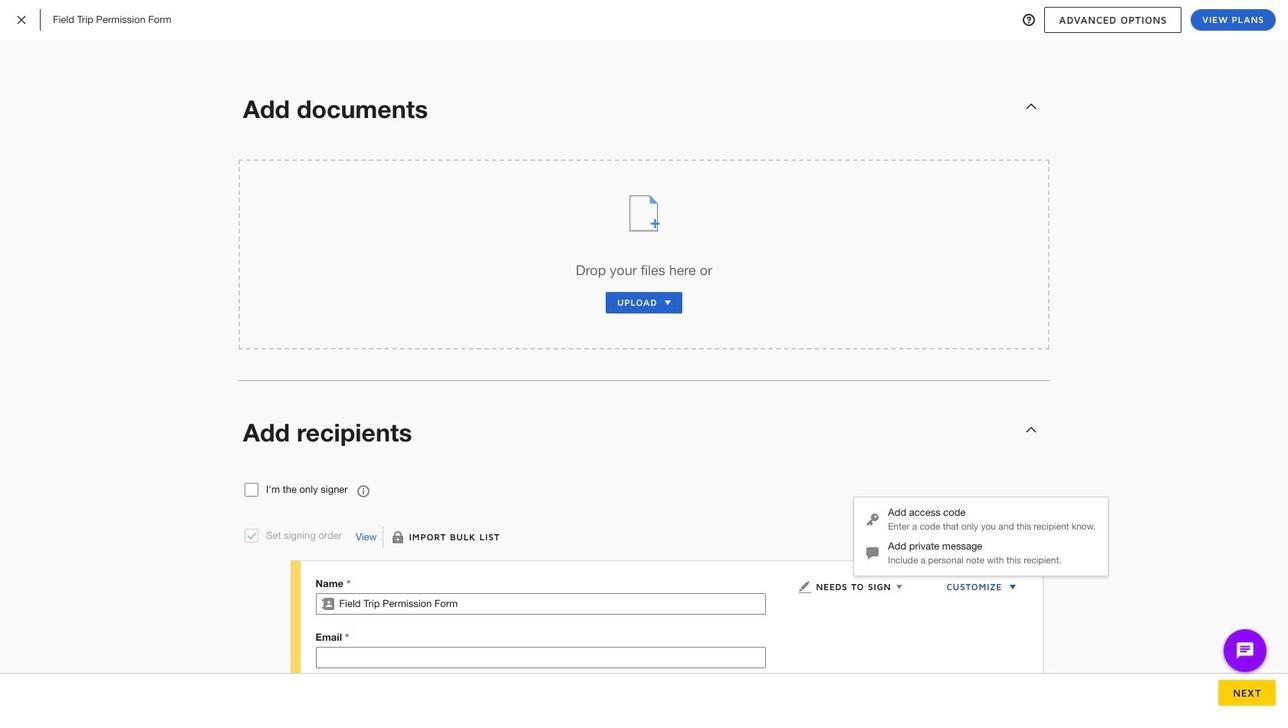 Task type: vqa. For each thing, say whether or not it's contained in the screenshot.
Your uploaded profile image on the top right of the page
no



Task type: locate. For each thing, give the bounding box(es) containing it.
None text field
[[339, 594, 765, 614], [316, 648, 765, 668], [339, 594, 765, 614], [316, 648, 765, 668]]

recipient action options, group 1 menu
[[854, 503, 1108, 570]]



